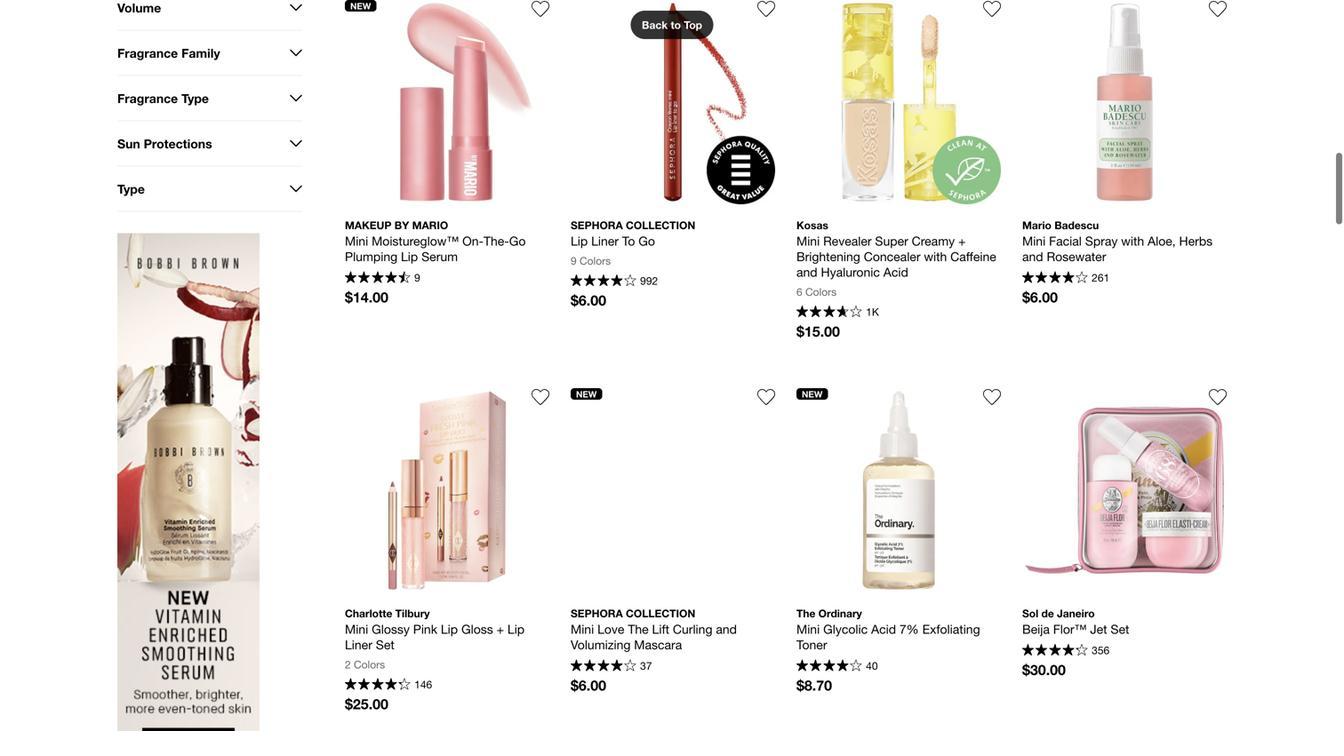Task type: describe. For each thing, give the bounding box(es) containing it.
acid inside the ordinary mini glycolic acid 7% exfoliating toner
[[871, 622, 896, 637]]

super
[[875, 234, 909, 248]]

new for $8.70
[[802, 389, 823, 400]]

kosas
[[797, 219, 829, 231]]

moistureglow™
[[372, 234, 459, 248]]

sephora for liner
[[571, 219, 623, 231]]

sephora collection - mini love the lift curling and volumizing mascara image
[[571, 388, 775, 593]]

sephora for love
[[571, 608, 623, 620]]

fragrance family button
[[117, 31, 302, 75]]

lip right 'pink'
[[441, 622, 458, 637]]

2
[[345, 659, 351, 671]]

$25.00
[[345, 696, 389, 713]]

$14.00
[[345, 289, 389, 306]]

sephora collection lip liner to go 9 colors
[[571, 219, 696, 267]]

992
[[640, 275, 658, 287]]

makeup by mario mini moistureglow™ on-the-go plumping lip serum
[[345, 219, 529, 264]]

$6.00 down sephora collection lip liner to go 9 colors
[[571, 292, 606, 309]]

sol de janeiro - beija flor™ jet set image
[[1023, 388, 1227, 593]]

fragrance type button
[[117, 76, 302, 120]]

the-
[[484, 234, 509, 248]]

$6.00 for mini facial spray with aloe, herbs and rosewater
[[1023, 289, 1058, 306]]

sun protections
[[117, 136, 212, 151]]

colors inside "charlotte tilbury mini glossy pink lip gloss + lip liner set 2 colors"
[[354, 659, 385, 671]]

146
[[415, 679, 432, 691]]

40 reviews element
[[866, 660, 878, 673]]

3.5 stars element
[[797, 306, 862, 320]]

concealer
[[864, 249, 921, 264]]

to
[[622, 234, 635, 248]]

top
[[684, 19, 702, 31]]

flor™
[[1053, 622, 1087, 637]]

+ inside "charlotte tilbury mini glossy pink lip gloss + lip liner set 2 colors"
[[497, 622, 504, 637]]

mario badescu - mini facial spray with aloe, herbs and rosewater image
[[1023, 0, 1227, 204]]

fragrance for fragrance type
[[117, 91, 178, 106]]

4 stars element for mini facial spray with aloe, herbs and rosewater
[[1023, 271, 1088, 286]]

sign in to love sephora collection - mini love the lift curling and volumizing mascara image
[[758, 388, 775, 406]]

glycolic
[[823, 622, 868, 637]]

mario
[[1023, 219, 1052, 231]]

mini for love
[[571, 622, 594, 637]]

new for $14.00
[[350, 0, 371, 11]]

revealer
[[823, 234, 872, 248]]

261
[[1092, 272, 1110, 284]]

love
[[598, 622, 625, 637]]

lip inside sephora collection lip liner to go 9 colors
[[571, 234, 588, 248]]

brightening
[[797, 249, 861, 264]]

colors inside kosas mini revealer super creamy + brightening concealer with caffeine and hyaluronic acid 6 colors
[[806, 286, 837, 298]]

+ inside kosas mini revealer super creamy + brightening concealer with caffeine and hyaluronic acid 6 colors
[[959, 234, 966, 248]]

creamy
[[912, 234, 955, 248]]

mini inside kosas mini revealer super creamy + brightening concealer with caffeine and hyaluronic acid 6 colors
[[797, 234, 820, 248]]

9 inside sephora collection lip liner to go 9 colors
[[571, 255, 577, 267]]

sign in to love mario badescu - mini facial spray with aloe, herbs and rosewater image
[[1209, 0, 1227, 18]]

with inside kosas mini revealer super creamy + brightening concealer with caffeine and hyaluronic acid 6 colors
[[924, 249, 947, 264]]

1k
[[866, 306, 879, 318]]

set inside sol de janeiro beija flor™ jet set
[[1111, 622, 1130, 637]]

tilbury
[[395, 608, 430, 620]]

volume button
[[117, 0, 302, 30]]

back to top
[[642, 19, 702, 31]]

collection for go
[[626, 219, 696, 231]]

beija
[[1023, 622, 1050, 637]]

kosas mini revealer super creamy + brightening concealer with caffeine and hyaluronic acid 6 colors
[[797, 219, 1000, 298]]

de
[[1042, 608, 1054, 620]]

spray
[[1086, 234, 1118, 248]]

sephora collection - lip liner to go image
[[571, 0, 775, 204]]

sun protections button
[[117, 121, 302, 166]]

exfoliating
[[923, 622, 980, 637]]

fragrance type
[[117, 91, 209, 106]]

356
[[1092, 645, 1110, 657]]

sign in to love sol de janeiro - beija flor™ jet set image
[[1209, 388, 1227, 406]]

badescu
[[1055, 219, 1099, 231]]

facial
[[1049, 234, 1082, 248]]

set inside "charlotte tilbury mini glossy pink lip gloss + lip liner set 2 colors"
[[376, 638, 395, 652]]

sign in to love charlotte tilbury - mini glossy pink lip gloss + lip liner set image
[[532, 388, 550, 406]]

$15.00
[[797, 323, 840, 340]]

jet
[[1090, 622, 1108, 637]]

plumping
[[345, 249, 398, 264]]

sign in to love the ordinary - mini glycolic acid 7% exfoliating toner image
[[983, 388, 1001, 406]]

liner inside "charlotte tilbury mini glossy pink lip gloss + lip liner set 2 colors"
[[345, 638, 372, 652]]

gloss
[[461, 622, 493, 637]]

janeiro
[[1057, 608, 1095, 620]]

sephora collection mini love the lift curling and volumizing mascara
[[571, 608, 741, 652]]

back to top button
[[631, 11, 714, 39]]

herbs
[[1180, 234, 1213, 248]]

40
[[866, 660, 878, 673]]

new for $6.00
[[576, 389, 597, 400]]



Task type: vqa. For each thing, say whether or not it's contained in the screenshot.
intense
no



Task type: locate. For each thing, give the bounding box(es) containing it.
family
[[181, 46, 220, 60]]

lip left 'to'
[[571, 234, 588, 248]]

the up toner
[[797, 608, 816, 620]]

0 vertical spatial liner
[[591, 234, 619, 248]]

and inside mario badescu mini facial spray with aloe, herbs and rosewater
[[1023, 249, 1044, 264]]

volumizing
[[571, 638, 631, 652]]

sephora up 'to'
[[571, 219, 623, 231]]

mario
[[412, 219, 448, 231]]

0 vertical spatial the
[[797, 608, 816, 620]]

liner up 2
[[345, 638, 372, 652]]

mario badescu mini facial spray with aloe, herbs and rosewater
[[1023, 219, 1216, 264]]

lift
[[652, 622, 670, 637]]

makeup by mario - mini moistureglow™ on-the-go plumping lip serum image
[[345, 0, 550, 204]]

image de bannière avec contenu sponsorisé image
[[117, 233, 260, 732]]

charlotte tilbury mini glossy pink lip gloss + lip liner set 2 colors
[[345, 608, 528, 671]]

sephora inside sephora collection lip liner to go 9 colors
[[571, 219, 623, 231]]

sephora
[[571, 219, 623, 231], [571, 608, 623, 620]]

acid
[[884, 265, 909, 279], [871, 622, 896, 637]]

mini inside sephora collection mini love the lift curling and volumizing mascara
[[571, 622, 594, 637]]

toner
[[797, 638, 827, 652]]

4.5 stars element up $30.00
[[1023, 644, 1088, 659]]

sun
[[117, 136, 140, 151]]

mini down charlotte
[[345, 622, 368, 637]]

1k reviews element
[[866, 306, 879, 318]]

volume
[[117, 0, 161, 15]]

fragrance inside button
[[117, 91, 178, 106]]

pink
[[413, 622, 437, 637]]

kosas - mini revealer super creamy + brightening concealer with caffeine and hyaluronic acid image
[[797, 0, 1001, 204]]

type down family
[[181, 91, 209, 106]]

fragrance up 'sun protections'
[[117, 91, 178, 106]]

1 vertical spatial colors
[[806, 286, 837, 298]]

and inside kosas mini revealer super creamy + brightening concealer with caffeine and hyaluronic acid 6 colors
[[797, 265, 818, 279]]

mini inside makeup by mario mini moistureglow™ on-the-go plumping lip serum
[[345, 234, 368, 248]]

go inside sephora collection lip liner to go 9 colors
[[639, 234, 655, 248]]

4 stars element up '$8.70'
[[797, 660, 862, 674]]

2 collection from the top
[[626, 608, 696, 620]]

sol de janeiro beija flor™ jet set
[[1023, 608, 1130, 637]]

0 horizontal spatial colors
[[354, 659, 385, 671]]

serum
[[422, 249, 458, 264]]

1 vertical spatial acid
[[871, 622, 896, 637]]

the inside the ordinary mini glycolic acid 7% exfoliating toner
[[797, 608, 816, 620]]

4.5 stars element
[[345, 271, 411, 286], [1023, 644, 1088, 659], [345, 679, 411, 693]]

collection inside sephora collection lip liner to go 9 colors
[[626, 219, 696, 231]]

charlotte
[[345, 608, 392, 620]]

1 fragrance from the top
[[117, 46, 178, 60]]

hyaluronic
[[821, 265, 880, 279]]

mini up toner
[[797, 622, 820, 637]]

to
[[671, 19, 681, 31]]

4.5 stars element for $14.00
[[345, 271, 411, 286]]

1 horizontal spatial go
[[639, 234, 655, 248]]

the ordinary - mini glycolic acid 7% exfoliating toner image
[[797, 388, 1001, 593]]

sign in to love makeup by mario - mini moistureglow™ on-the-go plumping lip serum image
[[532, 0, 550, 18]]

type
[[181, 91, 209, 106], [117, 182, 145, 196]]

1 vertical spatial sephora
[[571, 608, 623, 620]]

protections
[[144, 136, 212, 151]]

1 horizontal spatial the
[[797, 608, 816, 620]]

with
[[1121, 234, 1145, 248], [924, 249, 947, 264]]

with inside mario badescu mini facial spray with aloe, herbs and rosewater
[[1121, 234, 1145, 248]]

1 vertical spatial type
[[117, 182, 145, 196]]

2 horizontal spatial new
[[802, 389, 823, 400]]

by
[[395, 219, 409, 231]]

992 reviews element
[[640, 275, 658, 287]]

2 horizontal spatial and
[[1023, 249, 1044, 264]]

1 vertical spatial set
[[376, 638, 395, 652]]

lip
[[571, 234, 588, 248], [401, 249, 418, 264], [441, 622, 458, 637], [508, 622, 525, 637]]

caffeine
[[951, 249, 997, 264]]

$6.00
[[1023, 289, 1058, 306], [571, 292, 606, 309], [571, 677, 606, 694]]

1 horizontal spatial and
[[797, 265, 818, 279]]

2 fragrance from the top
[[117, 91, 178, 106]]

+ right "gloss"
[[497, 622, 504, 637]]

back
[[642, 19, 668, 31]]

4.5 stars element for $30.00
[[1023, 644, 1088, 659]]

2 horizontal spatial colors
[[806, 286, 837, 298]]

0 horizontal spatial go
[[509, 234, 526, 248]]

$6.00 for mini love the lift curling and volumizing mascara
[[571, 677, 606, 694]]

collection inside sephora collection mini love the lift curling and volumizing mascara
[[626, 608, 696, 620]]

0 vertical spatial 9
[[571, 255, 577, 267]]

mini for facial
[[1023, 234, 1046, 248]]

1 horizontal spatial +
[[959, 234, 966, 248]]

go
[[509, 234, 526, 248], [639, 234, 655, 248]]

0 vertical spatial colors
[[580, 255, 611, 267]]

mascara
[[634, 638, 682, 652]]

collection for lift
[[626, 608, 696, 620]]

go right on-
[[509, 234, 526, 248]]

1 vertical spatial the
[[628, 622, 649, 637]]

$6.00 down the rosewater
[[1023, 289, 1058, 306]]

4 stars element down volumizing
[[571, 660, 636, 674]]

1 horizontal spatial new
[[576, 389, 597, 400]]

type button
[[117, 167, 302, 211]]

$30.00
[[1023, 662, 1066, 679]]

0 vertical spatial with
[[1121, 234, 1145, 248]]

makeup
[[345, 219, 392, 231]]

+
[[959, 234, 966, 248], [497, 622, 504, 637]]

mini inside mario badescu mini facial spray with aloe, herbs and rosewater
[[1023, 234, 1046, 248]]

go inside makeup by mario mini moistureglow™ on-the-go plumping lip serum
[[509, 234, 526, 248]]

lip right "gloss"
[[508, 622, 525, 637]]

sol
[[1023, 608, 1039, 620]]

fragrance family
[[117, 46, 220, 60]]

261 reviews element
[[1092, 272, 1110, 284]]

0 vertical spatial +
[[959, 234, 966, 248]]

356 reviews element
[[1092, 645, 1110, 657]]

2 go from the left
[[639, 234, 655, 248]]

1 go from the left
[[509, 234, 526, 248]]

type inside "button"
[[117, 182, 145, 196]]

mini down kosas on the right
[[797, 234, 820, 248]]

0 horizontal spatial and
[[716, 622, 737, 637]]

146 reviews element
[[415, 679, 432, 691]]

1 collection from the top
[[626, 219, 696, 231]]

liner
[[591, 234, 619, 248], [345, 638, 372, 652]]

and right curling
[[716, 622, 737, 637]]

0 horizontal spatial liner
[[345, 638, 372, 652]]

colors inside sephora collection lip liner to go 9 colors
[[580, 255, 611, 267]]

lip down moistureglow™
[[401, 249, 418, 264]]

with left aloe,
[[1121, 234, 1145, 248]]

37
[[640, 660, 652, 673]]

1 sephora from the top
[[571, 219, 623, 231]]

curling
[[673, 622, 713, 637]]

mini
[[345, 234, 368, 248], [797, 234, 820, 248], [1023, 234, 1046, 248], [345, 622, 368, 637], [571, 622, 594, 637], [797, 622, 820, 637]]

mini up volumizing
[[571, 622, 594, 637]]

1 vertical spatial fragrance
[[117, 91, 178, 106]]

0 horizontal spatial with
[[924, 249, 947, 264]]

0 horizontal spatial +
[[497, 622, 504, 637]]

37 reviews element
[[640, 660, 652, 673]]

mini down mario
[[1023, 234, 1046, 248]]

type inside button
[[181, 91, 209, 106]]

fragrance inside 'button'
[[117, 46, 178, 60]]

9
[[571, 255, 577, 267], [415, 272, 420, 284]]

mini inside "charlotte tilbury mini glossy pink lip gloss + lip liner set 2 colors"
[[345, 622, 368, 637]]

set
[[1111, 622, 1130, 637], [376, 638, 395, 652]]

2 vertical spatial 4.5 stars element
[[345, 679, 411, 693]]

and down mario
[[1023, 249, 1044, 264]]

new
[[350, 0, 371, 11], [576, 389, 597, 400], [802, 389, 823, 400]]

the ordinary mini glycolic acid 7% exfoliating toner
[[797, 608, 984, 652]]

collection up 'to'
[[626, 219, 696, 231]]

4 stars element
[[1023, 271, 1088, 286], [571, 275, 636, 289], [571, 660, 636, 674], [797, 660, 862, 674]]

rosewater
[[1047, 249, 1106, 264]]

mini for glossy
[[345, 622, 368, 637]]

fragrance
[[117, 46, 178, 60], [117, 91, 178, 106]]

1 vertical spatial +
[[497, 622, 504, 637]]

collection up the lift
[[626, 608, 696, 620]]

the
[[797, 608, 816, 620], [628, 622, 649, 637]]

1 horizontal spatial liner
[[591, 234, 619, 248]]

1 horizontal spatial type
[[181, 91, 209, 106]]

fragrance down volume at left
[[117, 46, 178, 60]]

1 vertical spatial with
[[924, 249, 947, 264]]

0 vertical spatial type
[[181, 91, 209, 106]]

1 horizontal spatial with
[[1121, 234, 1145, 248]]

1 vertical spatial collection
[[626, 608, 696, 620]]

aloe,
[[1148, 234, 1176, 248]]

acid inside kosas mini revealer super creamy + brightening concealer with caffeine and hyaluronic acid 6 colors
[[884, 265, 909, 279]]

7%
[[900, 622, 919, 637]]

2 sephora from the top
[[571, 608, 623, 620]]

lip inside makeup by mario mini moistureglow™ on-the-go plumping lip serum
[[401, 249, 418, 264]]

6
[[797, 286, 803, 298]]

the inside sephora collection mini love the lift curling and volumizing mascara
[[628, 622, 649, 637]]

mini down makeup
[[345, 234, 368, 248]]

2 vertical spatial and
[[716, 622, 737, 637]]

0 horizontal spatial the
[[628, 622, 649, 637]]

4.5 stars element up $14.00 in the left top of the page
[[345, 271, 411, 286]]

4 stars element for mini glycolic acid 7% exfoliating toner
[[797, 660, 862, 674]]

with down the creamy
[[924, 249, 947, 264]]

4.5 stars element up $25.00
[[345, 679, 411, 693]]

liner inside sephora collection lip liner to go 9 colors
[[591, 234, 619, 248]]

0 horizontal spatial type
[[117, 182, 145, 196]]

0 vertical spatial and
[[1023, 249, 1044, 264]]

4 stars element left 992 on the left of the page
[[571, 275, 636, 289]]

go right 'to'
[[639, 234, 655, 248]]

0 vertical spatial sephora
[[571, 219, 623, 231]]

type down the sun
[[117, 182, 145, 196]]

$6.00 down volumizing
[[571, 677, 606, 694]]

set down glossy
[[376, 638, 395, 652]]

sign in to love sephora collection - lip liner to go image
[[758, 0, 775, 18]]

1 horizontal spatial 9
[[571, 255, 577, 267]]

4 stars element for mini love the lift curling and volumizing mascara
[[571, 660, 636, 674]]

+ up caffeine
[[959, 234, 966, 248]]

and
[[1023, 249, 1044, 264], [797, 265, 818, 279], [716, 622, 737, 637]]

1 horizontal spatial colors
[[580, 255, 611, 267]]

colors
[[580, 255, 611, 267], [806, 286, 837, 298], [354, 659, 385, 671]]

1 vertical spatial 9
[[415, 272, 420, 284]]

2 vertical spatial colors
[[354, 659, 385, 671]]

glossy
[[372, 622, 410, 637]]

ordinary
[[819, 608, 862, 620]]

the left the lift
[[628, 622, 649, 637]]

acid left '7%'
[[871, 622, 896, 637]]

0 vertical spatial collection
[[626, 219, 696, 231]]

collection
[[626, 219, 696, 231], [626, 608, 696, 620]]

$8.70
[[797, 677, 832, 694]]

and up 6
[[797, 265, 818, 279]]

charlotte tilbury - mini glossy pink lip gloss + lip liner set image
[[345, 388, 550, 593]]

sephora inside sephora collection mini love the lift curling and volumizing mascara
[[571, 608, 623, 620]]

0 vertical spatial fragrance
[[117, 46, 178, 60]]

0 vertical spatial 4.5 stars element
[[345, 271, 411, 286]]

0 horizontal spatial set
[[376, 638, 395, 652]]

1 vertical spatial and
[[797, 265, 818, 279]]

0 horizontal spatial 9
[[415, 272, 420, 284]]

9 reviews element
[[415, 272, 420, 284]]

on-
[[462, 234, 484, 248]]

0 horizontal spatial new
[[350, 0, 371, 11]]

set right jet
[[1111, 622, 1130, 637]]

mini inside the ordinary mini glycolic acid 7% exfoliating toner
[[797, 622, 820, 637]]

4 stars element down the rosewater
[[1023, 271, 1088, 286]]

1 horizontal spatial set
[[1111, 622, 1130, 637]]

fragrance for fragrance family
[[117, 46, 178, 60]]

acid down concealer
[[884, 265, 909, 279]]

sign in to love kosas - mini revealer super creamy + brightening concealer with caffeine and hyaluronic acid image
[[983, 0, 1001, 18]]

0 vertical spatial acid
[[884, 265, 909, 279]]

sephora up love
[[571, 608, 623, 620]]

liner left 'to'
[[591, 234, 619, 248]]

1 vertical spatial 4.5 stars element
[[1023, 644, 1088, 659]]

and inside sephora collection mini love the lift curling and volumizing mascara
[[716, 622, 737, 637]]

0 vertical spatial set
[[1111, 622, 1130, 637]]

mini for glycolic
[[797, 622, 820, 637]]

1 vertical spatial liner
[[345, 638, 372, 652]]



